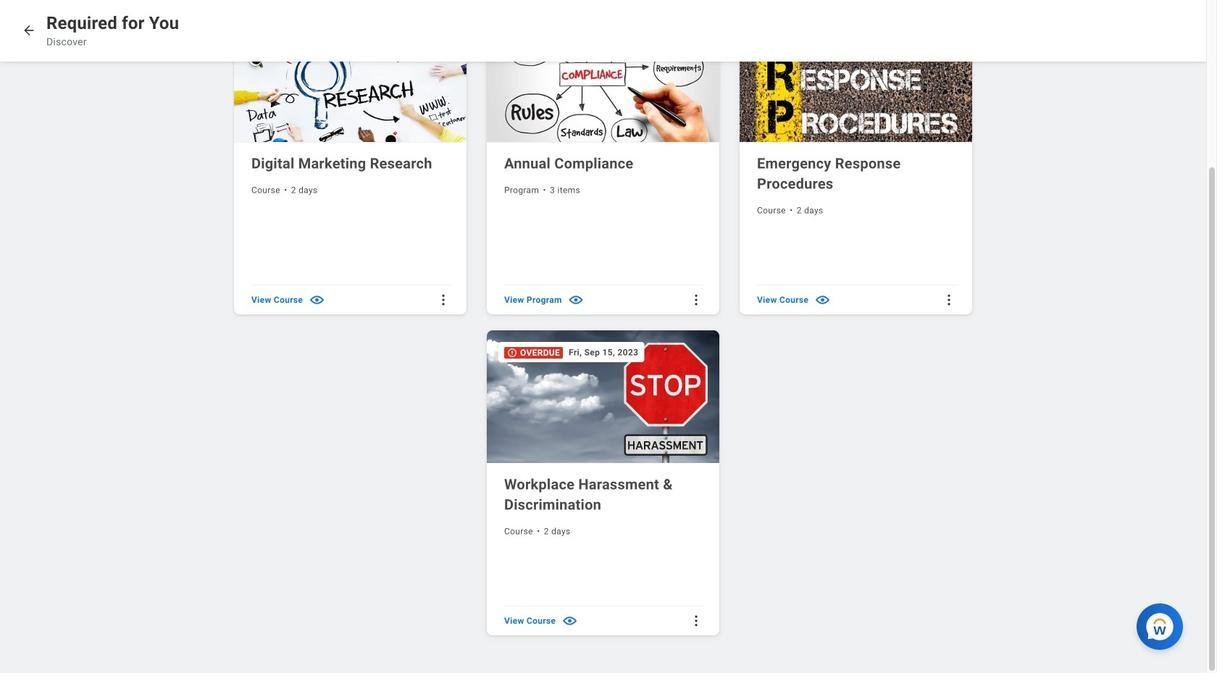 Task type: vqa. For each thing, say whether or not it's contained in the screenshot.
arrow left Icon
yes



Task type: describe. For each thing, give the bounding box(es) containing it.
emergency response procedures image
[[740, 9, 975, 143]]

related actions vertical image
[[436, 293, 451, 307]]

visible image for the digital marketing research image
[[309, 292, 326, 308]]

annual compliance image
[[487, 9, 722, 143]]

visible image for emergency response procedures image
[[815, 292, 831, 308]]



Task type: locate. For each thing, give the bounding box(es) containing it.
workplace harassment & discrimination image
[[487, 330, 722, 464]]

1 related actions vertical image from the top
[[689, 293, 704, 307]]

1 horizontal spatial visible image
[[815, 292, 831, 308]]

related actions vertical image
[[689, 293, 704, 307], [689, 614, 704, 628]]

arrow left image
[[22, 23, 36, 38]]

exclamation circle image
[[507, 348, 517, 358]]

1 vertical spatial visible image
[[562, 613, 578, 629]]

visible image
[[568, 292, 585, 308], [562, 613, 578, 629]]

0 vertical spatial related actions vertical image
[[689, 293, 704, 307]]

0 horizontal spatial visible image
[[309, 292, 326, 308]]

related actions vertical image for visible image to the bottom
[[689, 614, 704, 628]]

0 vertical spatial visible image
[[568, 292, 585, 308]]

visible image
[[309, 292, 326, 308], [815, 292, 831, 308]]

2 related actions vertical image from the top
[[689, 614, 704, 628]]

1 visible image from the left
[[309, 292, 326, 308]]

1 vertical spatial related actions vertical image
[[689, 614, 704, 628]]

digital marketing research image
[[234, 9, 470, 143]]

2 visible image from the left
[[815, 292, 831, 308]]

related actions vertical image for the top visible image
[[689, 293, 704, 307]]



